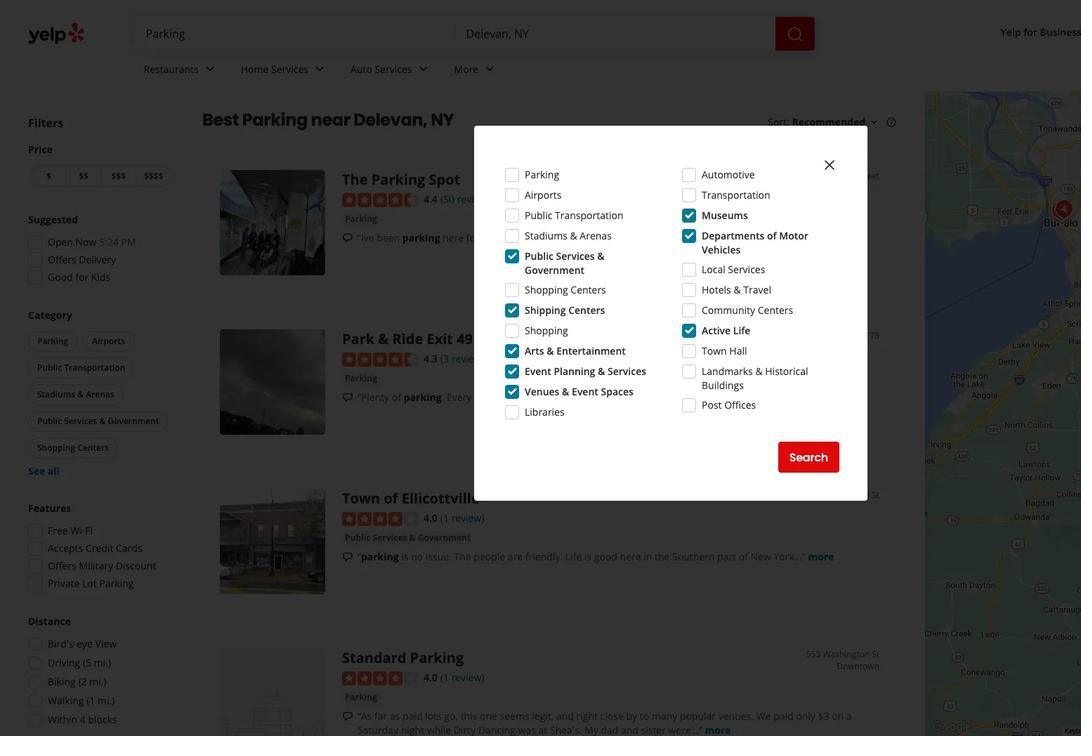 Task type: describe. For each thing, give the bounding box(es) containing it.
community
[[702, 304, 755, 317]]

by
[[626, 709, 637, 723]]

& right the arts
[[547, 344, 554, 358]]

4 star rating image for town
[[342, 512, 418, 526]]

0 vertical spatial shopping
[[525, 283, 568, 296]]

now.
[[509, 231, 532, 244]]

kids
[[91, 270, 110, 284]]

a inside "as far as paid lots go, this one seems legit, and right close by to many popular venues. we paid only $3 on a saturday night while dirty dancing was at shea's. my dad and sister were…"
[[846, 709, 852, 723]]

1 vertical spatial the
[[655, 550, 670, 563]]

2 vertical spatial parking
[[361, 550, 399, 563]]

centers inside button
[[77, 442, 109, 454]]

public services & government button inside group
[[28, 411, 168, 432]]

park & ride exit 49 depew nys i-90 link
[[342, 330, 583, 348]]

parking up "plenty
[[345, 372, 377, 384]]

community centers
[[702, 304, 793, 317]]

planning
[[554, 365, 595, 378]]

pay2park image
[[1049, 194, 1077, 222]]

6604
[[809, 330, 828, 341]]

buildings
[[702, 379, 744, 392]]

within
[[48, 713, 77, 726]]

(50 reviews)
[[440, 193, 495, 206]]

parking inside search dialog
[[525, 168, 559, 181]]

business categories element
[[132, 51, 1081, 91]]

post offices
[[702, 398, 756, 412]]

airports inside airports "button"
[[92, 335, 125, 347]]

reviews) for spot
[[457, 193, 495, 206]]

venues & event spaces
[[525, 385, 634, 398]]

review) for town of ellicottville
[[451, 511, 485, 525]]

no
[[411, 550, 423, 563]]

0 vertical spatial new
[[830, 330, 848, 341]]

airports inside search dialog
[[525, 188, 562, 202]]

ellicottville
[[402, 489, 480, 508]]

parking up "as
[[345, 691, 377, 703]]

of for town
[[384, 489, 398, 508]]

services right home
[[271, 62, 308, 76]]

services right auto
[[375, 62, 412, 76]]

distance
[[28, 615, 71, 628]]

parking button inside group
[[28, 331, 77, 352]]

discount
[[116, 559, 156, 573]]

public transportation inside search dialog
[[525, 209, 624, 222]]

services up hotels & travel
[[728, 263, 765, 276]]

553
[[806, 648, 821, 660]]

mi.) for driving (5 mi.)
[[94, 656, 111, 670]]

parking down home services link
[[242, 108, 308, 131]]

walking (1 mi.)
[[48, 694, 115, 707]]

easily
[[565, 231, 591, 244]]

the parking spot image
[[220, 170, 325, 275]]

home
[[241, 62, 269, 76]]

centers up the shipping centers
[[571, 283, 606, 296]]

only
[[796, 709, 816, 723]]

town for town of ellicottville
[[342, 489, 380, 508]]

& down stadiums & arenas button
[[99, 415, 106, 427]]

parking up lots
[[410, 648, 464, 667]]

(3 reviews) link
[[440, 351, 489, 366]]

24 chevron down v2 image for restaurants
[[201, 61, 218, 78]]

nys
[[528, 330, 555, 348]]

of right part
[[739, 550, 748, 563]]

travel
[[744, 283, 771, 296]]

spot
[[429, 170, 460, 189]]

close image
[[821, 157, 838, 173]]

delivery
[[79, 253, 116, 266]]

& up the no
[[409, 532, 416, 544]]

walking
[[48, 694, 84, 707]]

$$$$ button
[[136, 165, 171, 187]]

1 vertical spatial shopping
[[525, 324, 568, 337]]

public up shopping centers button
[[37, 415, 62, 427]]

park & ride exit 49 depew nys i-90 image
[[220, 330, 325, 435]]

(1 for standard parking
[[440, 671, 449, 684]]

best
[[611, 231, 631, 244]]

0 horizontal spatial and
[[556, 709, 574, 723]]

$$
[[79, 170, 89, 182]]

when
[[695, 231, 720, 244]]

exit
[[427, 330, 453, 348]]

5:24
[[99, 235, 119, 249]]

49
[[457, 330, 473, 348]]

parking link for the
[[342, 212, 380, 226]]

90
[[567, 330, 583, 348]]

"as
[[358, 709, 372, 723]]

$$$ button
[[101, 165, 136, 187]]

group containing suggested
[[24, 213, 174, 289]]

0 horizontal spatial the
[[593, 231, 608, 244]]

1 horizontal spatial is
[[555, 231, 563, 244]]

shipping centers
[[525, 304, 605, 317]]

1 horizontal spatial public services & government button
[[342, 531, 474, 545]]

motor
[[779, 229, 809, 242]]

hotels & travel
[[702, 283, 771, 296]]

parking link for park
[[342, 371, 380, 385]]

public transportation inside button
[[37, 362, 125, 374]]

16 speech v2 image for standard
[[342, 711, 353, 723]]

services up the spaces
[[608, 365, 646, 378]]

restaurants link
[[132, 51, 230, 91]]

parking up 4.4 star rating 'image'
[[371, 170, 425, 189]]

private
[[48, 577, 80, 590]]

landmarks & historical buildings
[[702, 365, 808, 392]]

friendly.
[[525, 550, 563, 563]]

lots
[[425, 709, 442, 723]]

2 vertical spatial here
[[620, 550, 641, 563]]

come
[[527, 390, 553, 404]]

2 vertical spatial public services & government
[[345, 532, 471, 544]]

(50
[[440, 193, 455, 206]]

transportation inside button
[[64, 362, 125, 374]]

public services & government inside search dialog
[[525, 249, 605, 277]]

this
[[461, 709, 477, 723]]

for for kids
[[75, 270, 89, 284]]

was
[[518, 723, 536, 736]]

stadiums & arenas inside button
[[37, 389, 114, 400]]

& inside landmarks & historical buildings
[[756, 365, 763, 378]]

lot
[[82, 577, 97, 590]]

16 speech v2 image for town
[[342, 552, 353, 563]]

0 vertical spatial more
[[810, 231, 836, 244]]

active life
[[702, 324, 751, 337]]

problem
[[655, 390, 694, 404]]

parking for .
[[404, 390, 442, 404]]

had
[[627, 390, 644, 404]]

"plenty of parking . every time i have come here i have not had a problem finding a spot to park..."
[[358, 390, 805, 404]]

at
[[539, 723, 548, 736]]

1 horizontal spatial for
[[466, 231, 480, 244]]

town for town hall
[[702, 344, 727, 358]]

& up 4.3 star rating image on the top left of the page
[[378, 330, 389, 348]]

home services
[[241, 62, 308, 76]]

parking button for park
[[342, 371, 380, 385]]

government inside public services & government link
[[418, 532, 471, 544]]

right
[[576, 709, 598, 723]]

stadiums inside button
[[37, 389, 75, 400]]

auto services link
[[339, 51, 443, 91]]

more link
[[443, 51, 510, 91]]

(1 for town of ellicottville
[[440, 511, 449, 525]]

museums
[[702, 209, 748, 222]]

centers up 90
[[568, 304, 605, 317]]

every
[[447, 390, 472, 404]]

parking up "ive
[[345, 213, 377, 225]]

near
[[311, 108, 350, 131]]

1 horizontal spatial the
[[454, 550, 471, 563]]

public down this
[[525, 249, 554, 263]]

pm
[[121, 235, 136, 249]]

services down stadiums & arenas button
[[64, 415, 97, 427]]

16 info v2 image
[[886, 116, 897, 128]]

close
[[600, 709, 624, 723]]

the parking spot link
[[342, 170, 460, 189]]

auto
[[351, 62, 372, 76]]

government inside public services & government
[[525, 263, 585, 277]]

shipping
[[525, 304, 566, 317]]

services down town of ellicottville link
[[373, 532, 407, 544]]

standard parking
[[342, 648, 464, 667]]

" parking is no issue. the people are friendly. life is good here in the southern part of new york..." more
[[358, 550, 834, 563]]

2 paid from the left
[[774, 709, 794, 723]]

to inside "as far as paid lots go, this one seems legit, and right close by to many popular venues. we paid only $3 on a saturday night while dirty dancing was at shea's. my dad and sister were…"
[[640, 709, 649, 723]]

1 paid from the left
[[403, 709, 423, 723]]

accepts
[[48, 542, 83, 555]]

0 horizontal spatial a
[[647, 390, 652, 404]]

mill
[[856, 489, 870, 501]]

(3
[[440, 352, 449, 365]]

price group
[[28, 143, 174, 190]]

sort:
[[768, 115, 790, 129]]

parking down offers military discount
[[99, 577, 134, 590]]

1 have from the left
[[503, 390, 525, 404]]

1 horizontal spatial standard parking image
[[1050, 195, 1078, 223]]

& left travel
[[734, 283, 741, 296]]

& down entertainment
[[598, 365, 605, 378]]

public up "
[[345, 532, 371, 544]]

& inside button
[[77, 389, 84, 400]]

"
[[358, 550, 361, 563]]

$3
[[818, 709, 829, 723]]

popular
[[680, 709, 716, 723]]

24 chevron down v2 image for auto services
[[415, 61, 432, 78]]

1 vertical spatial more
[[808, 550, 834, 563]]

i-
[[558, 330, 567, 348]]

good
[[594, 550, 618, 563]]

shopping inside button
[[37, 442, 75, 454]]

free
[[48, 524, 68, 537]]

we
[[756, 709, 771, 723]]

1 vertical spatial life
[[565, 550, 582, 563]]

16 speech v2 image for the
[[342, 233, 353, 244]]

business
[[1040, 26, 1081, 39]]

the parking spot
[[342, 170, 460, 189]]



Task type: locate. For each thing, give the bounding box(es) containing it.
parking link for standard
[[342, 690, 380, 704]]

washington
[[823, 648, 870, 660]]

& inside public services & government
[[597, 249, 605, 263]]

now
[[76, 235, 97, 249]]

buffalo civic auto ramps - fernbach ramp image
[[1048, 198, 1076, 226]]

1 vertical spatial (1 review)
[[440, 671, 485, 684]]

offers for offers military discount
[[48, 559, 76, 573]]

16 speech v2 image left "ive
[[342, 233, 353, 244]]

0 vertical spatial stadiums
[[525, 229, 568, 242]]

eye
[[77, 637, 93, 651]]

0 horizontal spatial public services & government button
[[28, 411, 168, 432]]

shopping up 'all'
[[37, 442, 75, 454]]

1 vertical spatial (1 review) link
[[440, 670, 485, 685]]

public transportation
[[525, 209, 624, 222], [37, 362, 125, 374]]

4.4 star rating image
[[342, 193, 418, 207]]

new left york
[[830, 330, 848, 341]]

2 horizontal spatial to
[[761, 390, 771, 404]]

mi.) right (2
[[89, 675, 107, 689]]

a right on
[[846, 709, 852, 723]]

0 horizontal spatial standard parking image
[[220, 648, 325, 736]]

while
[[427, 723, 451, 736]]

(1 review) link for town of ellicottville
[[440, 510, 485, 526]]

more link
[[808, 550, 834, 563]]

(1 review) for standard parking
[[440, 671, 485, 684]]

search dialog
[[0, 0, 1081, 736]]

2 16 speech v2 image from the top
[[342, 552, 353, 563]]

military
[[79, 559, 113, 573]]

offers for offers delivery
[[48, 253, 76, 266]]

town of ellicottville link
[[342, 489, 480, 508]]

downtown
[[837, 660, 880, 672]]

category
[[28, 308, 72, 322]]

automotive
[[702, 168, 755, 181]]

1 (1 review) link from the top
[[440, 510, 485, 526]]

group containing features
[[24, 502, 174, 595]]

0 vertical spatial arenas
[[580, 229, 612, 242]]

suggested
[[28, 213, 78, 226]]

6582-
[[787, 330, 809, 341]]

0 horizontal spatial town
[[342, 489, 380, 508]]

my
[[585, 723, 598, 736]]

of inside the departments of motor vehicles
[[767, 229, 777, 242]]

0 horizontal spatial government
[[108, 415, 159, 427]]

3 16 speech v2 image from the top
[[342, 711, 353, 723]]

public services & government inside group
[[37, 415, 159, 427]]

this
[[534, 231, 553, 244]]

arenas inside search dialog
[[580, 229, 612, 242]]

to right spot
[[761, 390, 771, 404]]

stadiums inside search dialog
[[525, 229, 568, 242]]

street
[[856, 170, 880, 182]]

1 vertical spatial 4.0
[[424, 671, 438, 684]]

search button
[[778, 442, 840, 473]]

for right yelp
[[1024, 26, 1038, 39]]

24 chevron down v2 image inside auto services link
[[415, 61, 432, 78]]

ride
[[392, 330, 423, 348]]

& left historical
[[756, 365, 763, 378]]

transportation
[[702, 188, 770, 202], [555, 209, 624, 222], [64, 362, 125, 374]]

ny
[[431, 108, 454, 131]]

event down event planning & services
[[572, 385, 598, 398]]

0 vertical spatial parking
[[402, 231, 440, 244]]

2 horizontal spatial for
[[1024, 26, 1038, 39]]

see
[[28, 464, 45, 478]]

16 speech v2 image left "as
[[342, 711, 353, 723]]

park
[[342, 330, 375, 348]]

of for "plenty
[[392, 390, 401, 404]]

1 vertical spatial reviews)
[[451, 352, 489, 365]]

for inside button
[[1024, 26, 1038, 39]]

16 speech v2 image
[[342, 392, 353, 404]]

standard parking image
[[1048, 201, 1076, 229]]

group containing category
[[25, 308, 174, 478]]

1 vertical spatial mi.)
[[89, 675, 107, 689]]

0 horizontal spatial stadiums
[[37, 389, 75, 400]]

stadiums & arenas inside search dialog
[[525, 229, 612, 242]]

1 4.0 link from the top
[[424, 510, 438, 526]]

24 chevron down v2 image right auto services
[[415, 61, 432, 78]]

0 horizontal spatial paid
[[403, 709, 423, 723]]

for inside group
[[75, 270, 89, 284]]

paid right we
[[774, 709, 794, 723]]

parking button up "as
[[342, 690, 380, 704]]

0 vertical spatial st
[[872, 489, 880, 501]]

0 horizontal spatial new
[[751, 550, 771, 563]]

delevan,
[[354, 108, 428, 131]]

government down this
[[525, 263, 585, 277]]

more right york..."
[[808, 550, 834, 563]]

4.0 for of
[[424, 511, 438, 525]]

parking button up "ive
[[342, 212, 380, 226]]

i right time
[[497, 390, 500, 404]]

24 chevron down v2 image
[[311, 61, 328, 78], [481, 61, 498, 78]]

reviews) for ride
[[451, 352, 489, 365]]

the up 4.4 star rating 'image'
[[342, 170, 368, 189]]

issue.
[[426, 550, 452, 563]]

google image
[[929, 718, 975, 736]]

2 offers from the top
[[48, 559, 76, 573]]

1 vertical spatial 4 star rating image
[[342, 671, 418, 685]]

of for departments
[[767, 229, 777, 242]]

local services
[[702, 263, 765, 276]]

1 horizontal spatial new
[[830, 330, 848, 341]]

parking button for standard
[[342, 690, 380, 704]]

1 horizontal spatial life
[[733, 324, 751, 337]]

1 24 chevron down v2 image from the left
[[311, 61, 328, 78]]

(1 review) link for standard parking
[[440, 670, 485, 685]]

group
[[24, 213, 174, 289], [25, 308, 174, 478], [24, 502, 174, 595]]

st for 9 mill st
[[872, 489, 880, 501]]

1 vertical spatial 16 speech v2 image
[[342, 552, 353, 563]]

parking button down category in the top of the page
[[28, 331, 77, 352]]

park
[[672, 231, 693, 244]]

1 vertical spatial 4.0 link
[[424, 670, 438, 685]]

0 horizontal spatial event
[[525, 365, 551, 378]]

government inside group
[[108, 415, 159, 427]]

night
[[401, 723, 424, 736]]

0 vertical spatial stadiums & arenas
[[525, 229, 612, 242]]

event down the arts
[[525, 365, 551, 378]]

transportation down automotive
[[702, 188, 770, 202]]

24 chevron down v2 image for more
[[481, 61, 498, 78]]

(1
[[440, 511, 449, 525], [440, 671, 449, 684], [86, 694, 95, 707]]

review) for standard parking
[[451, 671, 485, 684]]

(1 review) for town of ellicottville
[[440, 511, 485, 525]]

2 horizontal spatial is
[[584, 550, 592, 563]]

all
[[48, 464, 60, 478]]

mi.) up blocks
[[98, 694, 115, 707]]

2 (1 review) link from the top
[[440, 670, 485, 685]]

local
[[702, 263, 726, 276]]

2 i from the left
[[579, 390, 581, 404]]

1 st from the top
[[872, 489, 880, 501]]

town inside search dialog
[[702, 344, 727, 358]]

0 vertical spatial 4.0 link
[[424, 510, 438, 526]]

78
[[870, 330, 880, 341]]

shopping centers inside shopping centers button
[[37, 442, 109, 454]]

legit,
[[532, 709, 554, 723]]

have left not
[[584, 390, 606, 404]]

1 vertical spatial for
[[466, 231, 480, 244]]

to
[[660, 231, 669, 244], [761, 390, 771, 404], [640, 709, 649, 723]]

0 vertical spatial (1 review)
[[440, 511, 485, 525]]

1 vertical spatial public services & government button
[[342, 531, 474, 545]]

good for kids
[[48, 270, 110, 284]]

public services & government up the no
[[345, 532, 471, 544]]

2 4.0 from the top
[[424, 671, 438, 684]]

and down by
[[621, 723, 639, 736]]

arenas down public transportation button
[[86, 389, 114, 400]]

1 offers from the top
[[48, 253, 76, 266]]

4 star rating image up public services & government link
[[342, 512, 418, 526]]

standard parking link
[[342, 648, 464, 667]]

(1 review)
[[440, 511, 485, 525], [440, 671, 485, 684]]

0 vertical spatial public services & government button
[[28, 411, 168, 432]]

4.0 link down standard parking link
[[424, 670, 438, 685]]

airports up this
[[525, 188, 562, 202]]

2 vertical spatial transportation
[[64, 362, 125, 374]]

1 vertical spatial and
[[621, 723, 639, 736]]

public transportation button
[[28, 358, 134, 379]]

parking down public services & government link
[[361, 550, 399, 563]]

$$ button
[[66, 165, 101, 187]]

0 horizontal spatial transportation
[[64, 362, 125, 374]]

24 chevron down v2 image inside restaurants link
[[201, 61, 218, 78]]

the
[[593, 231, 608, 244], [655, 550, 670, 563]]

4 star rating image for standard
[[342, 671, 418, 685]]

0 vertical spatial airports
[[525, 188, 562, 202]]

driving
[[48, 656, 80, 670]]

more
[[810, 231, 836, 244], [808, 550, 834, 563]]

2 24 chevron down v2 image from the left
[[481, 61, 498, 78]]

4 star rating image
[[342, 512, 418, 526], [342, 671, 418, 685]]

1 horizontal spatial and
[[621, 723, 639, 736]]

far
[[375, 709, 387, 723]]

departments
[[702, 229, 765, 242]]

public services & government down easily
[[525, 249, 605, 277]]

arenas inside button
[[86, 389, 114, 400]]

for down offers delivery
[[75, 270, 89, 284]]

life
[[733, 324, 751, 337], [565, 550, 582, 563]]

here down (50
[[443, 231, 464, 244]]

0 horizontal spatial public transportation
[[37, 362, 125, 374]]

services down easily
[[556, 249, 595, 263]]

arenas
[[580, 229, 612, 242], [86, 389, 114, 400]]

1 review) from the top
[[451, 511, 485, 525]]

time
[[474, 390, 495, 404]]

& right this
[[570, 229, 577, 242]]

1 vertical spatial to
[[761, 390, 771, 404]]

0 horizontal spatial stadiums & arenas
[[37, 389, 114, 400]]

1 vertical spatial parking link
[[342, 371, 380, 385]]

1 vertical spatial stadiums
[[37, 389, 75, 400]]

2 4.0 link from the top
[[424, 670, 438, 685]]

more right the..."
[[810, 231, 836, 244]]

spot
[[739, 390, 759, 404]]

0 vertical spatial transportation
[[702, 188, 770, 202]]

0 vertical spatial 16 speech v2 image
[[342, 233, 353, 244]]

mi.) for biking (2 mi.)
[[89, 675, 107, 689]]

st inside the 553 washington st downtown
[[872, 648, 880, 660]]

reviews) right (50
[[457, 193, 495, 206]]

to left the park
[[660, 231, 669, 244]]

24 chevron down v2 image
[[201, 61, 218, 78], [415, 61, 432, 78]]

1 vertical spatial transportation
[[555, 209, 624, 222]]

(1 review) link up this
[[440, 670, 485, 685]]

4.0 for parking
[[424, 671, 438, 684]]

st for 553 washington st downtown
[[872, 648, 880, 660]]

1 i from the left
[[497, 390, 500, 404]]

1 vertical spatial st
[[872, 648, 880, 660]]

1 vertical spatial airports
[[92, 335, 125, 347]]

0 vertical spatial reviews)
[[457, 193, 495, 206]]

public inside button
[[37, 362, 62, 374]]

0 vertical spatial event
[[525, 365, 551, 378]]

as
[[390, 709, 400, 723]]

more
[[454, 62, 479, 76]]

0 vertical spatial 4 star rating image
[[342, 512, 418, 526]]

map region
[[767, 0, 1081, 736]]

1 4.0 from the top
[[424, 511, 438, 525]]

reviews) down the 49
[[451, 352, 489, 365]]

1 horizontal spatial a
[[731, 390, 736, 404]]

parking button for the
[[342, 212, 380, 226]]

2 have from the left
[[584, 390, 606, 404]]

the right in in the right of the page
[[655, 550, 670, 563]]

& down planning
[[562, 385, 569, 398]]

parking for here
[[402, 231, 440, 244]]

0 horizontal spatial the
[[342, 170, 368, 189]]

0 vertical spatial offers
[[48, 253, 76, 266]]

16 speech v2 image
[[342, 233, 353, 244], [342, 552, 353, 563], [342, 711, 353, 723]]

(1 down the ellicottville
[[440, 511, 449, 525]]

town hall
[[702, 344, 747, 358]]

centers down stadiums & arenas button
[[77, 442, 109, 454]]

standard parking image
[[1050, 195, 1078, 223], [220, 648, 325, 736]]

the left "best"
[[593, 231, 608, 244]]

bird's-eye view
[[48, 637, 117, 651]]

parking button up "plenty
[[342, 371, 380, 385]]

& down ""ive been parking here for years now. this is easily the best place to park when traveling via the..." more"
[[597, 249, 605, 263]]

parking down category in the top of the page
[[37, 335, 68, 347]]

good
[[48, 270, 73, 284]]

1 horizontal spatial public transportation
[[525, 209, 624, 222]]

centers down travel
[[758, 304, 793, 317]]

city hall image
[[1047, 196, 1075, 224]]

for left years
[[466, 231, 480, 244]]

1 horizontal spatial event
[[572, 385, 598, 398]]

2 horizontal spatial transportation
[[702, 188, 770, 202]]

0 horizontal spatial have
[[503, 390, 525, 404]]

shopping down shipping
[[525, 324, 568, 337]]

1 (1 review) from the top
[[440, 511, 485, 525]]

4.4
[[424, 193, 438, 206]]

2 vertical spatial parking link
[[342, 690, 380, 704]]

a left spot
[[731, 390, 736, 404]]

life inside search dialog
[[733, 324, 751, 337]]

st right washington
[[872, 648, 880, 660]]

2 st from the top
[[872, 648, 880, 660]]

public
[[525, 209, 552, 222], [525, 249, 554, 263], [37, 362, 62, 374], [37, 415, 62, 427], [345, 532, 371, 544]]

for
[[1024, 26, 1038, 39], [466, 231, 480, 244], [75, 270, 89, 284]]

offers military discount
[[48, 559, 156, 573]]

1 horizontal spatial shopping centers
[[525, 283, 606, 296]]

2 vertical spatial government
[[418, 532, 471, 544]]

(1 down (2
[[86, 694, 95, 707]]

public transportation up stadiums & arenas button
[[37, 362, 125, 374]]

2 vertical spatial mi.)
[[98, 694, 115, 707]]

4099
[[798, 170, 818, 182]]

search image
[[787, 26, 803, 43]]

2 (1 review) from the top
[[440, 671, 485, 684]]

mi.) for walking (1 mi.)
[[98, 694, 115, 707]]

0 horizontal spatial arenas
[[86, 389, 114, 400]]

2 vertical spatial for
[[75, 270, 89, 284]]

0 vertical spatial (1
[[440, 511, 449, 525]]

24 chevron down v2 image right more
[[481, 61, 498, 78]]

4.4 link
[[424, 191, 438, 207]]

keybo
[[1065, 727, 1081, 735]]

2 vertical spatial (1
[[86, 694, 95, 707]]

2 horizontal spatial a
[[846, 709, 852, 723]]

0 horizontal spatial life
[[565, 550, 582, 563]]

public up this
[[525, 209, 552, 222]]

4.0 link for parking
[[424, 670, 438, 685]]

of right "plenty
[[392, 390, 401, 404]]

(1 review) up this
[[440, 671, 485, 684]]

arts & entertainment
[[525, 344, 626, 358]]

government up issue.
[[418, 532, 471, 544]]

paid up night at the left bottom of the page
[[403, 709, 423, 723]]

.
[[442, 390, 444, 404]]

option group
[[24, 615, 174, 731]]

4.0
[[424, 511, 438, 525], [424, 671, 438, 684]]

people
[[474, 550, 505, 563]]

is left the no
[[401, 550, 409, 563]]

2 vertical spatial shopping
[[37, 442, 75, 454]]

24 chevron down v2 image for home services
[[311, 61, 328, 78]]

0 vertical spatial standard parking image
[[1050, 195, 1078, 223]]

0 horizontal spatial to
[[640, 709, 649, 723]]

2 vertical spatial to
[[640, 709, 649, 723]]

1 16 speech v2 image from the top
[[342, 233, 353, 244]]

2 24 chevron down v2 image from the left
[[415, 61, 432, 78]]

1 horizontal spatial to
[[660, 231, 669, 244]]

and up shea's.
[[556, 709, 574, 723]]

& down public transportation button
[[77, 389, 84, 400]]

hall
[[729, 344, 747, 358]]

2 vertical spatial group
[[24, 502, 174, 595]]

1 parking link from the top
[[342, 212, 380, 226]]

(1 inside option group
[[86, 694, 95, 707]]

stadiums & arenas button
[[28, 384, 123, 405]]

i down planning
[[579, 390, 581, 404]]

None search field
[[135, 17, 817, 51]]

0 vertical spatial (1 review) link
[[440, 510, 485, 526]]

1 vertical spatial parking
[[404, 390, 442, 404]]

parking link up "plenty
[[342, 371, 380, 385]]

0 horizontal spatial is
[[401, 550, 409, 563]]

parking button
[[342, 212, 380, 226], [28, 331, 77, 352], [342, 371, 380, 385], [342, 690, 380, 704]]

0 horizontal spatial airports
[[92, 335, 125, 347]]

of left the motor
[[767, 229, 777, 242]]

wi-
[[70, 524, 85, 537]]

(1 review) link down the ellicottville
[[440, 510, 485, 526]]

1 horizontal spatial arenas
[[580, 229, 612, 242]]

1 vertical spatial (1
[[440, 671, 449, 684]]

private lot parking
[[48, 577, 134, 590]]

1 24 chevron down v2 image from the left
[[201, 61, 218, 78]]

option group containing distance
[[24, 615, 174, 731]]

public up stadiums & arenas button
[[37, 362, 62, 374]]

shopping centers up 'all'
[[37, 442, 109, 454]]

0 vertical spatial shopping centers
[[525, 283, 606, 296]]

4.0 link for of
[[424, 510, 438, 526]]

2 vertical spatial 16 speech v2 image
[[342, 711, 353, 723]]

0 vertical spatial and
[[556, 709, 574, 723]]

on
[[832, 709, 844, 723]]

553 washington st downtown
[[806, 648, 880, 672]]

1 horizontal spatial government
[[418, 532, 471, 544]]

(1 up go,
[[440, 671, 449, 684]]

0 horizontal spatial 24 chevron down v2 image
[[201, 61, 218, 78]]

0 vertical spatial public transportation
[[525, 209, 624, 222]]

24 chevron down v2 image inside more link
[[481, 61, 498, 78]]

$
[[46, 170, 51, 182]]

depew
[[477, 330, 524, 348]]

see all
[[28, 464, 60, 478]]

public services & government button down stadiums & arenas button
[[28, 411, 168, 432]]

0 vertical spatial for
[[1024, 26, 1038, 39]]

2 review) from the top
[[451, 671, 485, 684]]

is left good
[[584, 550, 592, 563]]

venues.
[[719, 709, 754, 723]]

24 chevron down v2 image inside home services link
[[311, 61, 328, 78]]

town of ellicottville image
[[220, 489, 325, 594]]

1 vertical spatial event
[[572, 385, 598, 398]]

public transportation up easily
[[525, 209, 624, 222]]

1 horizontal spatial transportation
[[555, 209, 624, 222]]

"ive been parking here for years now. this is easily the best place to park when traveling via the..." more
[[358, 231, 836, 244]]

paid
[[403, 709, 423, 723], [774, 709, 794, 723]]

dirty
[[454, 723, 476, 736]]

1 vertical spatial here
[[555, 390, 576, 404]]

4.3 star rating image
[[342, 352, 418, 367]]

0 horizontal spatial here
[[443, 231, 464, 244]]

1 horizontal spatial 24 chevron down v2 image
[[415, 61, 432, 78]]

"ive
[[358, 231, 374, 244]]

life up the hall in the top right of the page
[[733, 324, 751, 337]]

st right mill
[[872, 489, 880, 501]]

for for business
[[1024, 26, 1038, 39]]

departments of motor vehicles
[[702, 229, 809, 256]]

1 4 star rating image from the top
[[342, 512, 418, 526]]

2 4 star rating image from the top
[[342, 671, 418, 685]]

4 star rating image down standard on the bottom
[[342, 671, 418, 685]]

have left come at the bottom of page
[[503, 390, 525, 404]]

shopping centers inside search dialog
[[525, 283, 606, 296]]

(1 review) down the ellicottville
[[440, 511, 485, 525]]

2 parking link from the top
[[342, 371, 380, 385]]

the right issue.
[[454, 550, 471, 563]]

1 horizontal spatial stadiums
[[525, 229, 568, 242]]

0 vertical spatial to
[[660, 231, 669, 244]]

1 vertical spatial public services & government
[[37, 415, 159, 427]]

24 chevron down v2 image right the restaurants
[[201, 61, 218, 78]]

(2
[[78, 675, 87, 689]]

best
[[202, 108, 239, 131]]

1 horizontal spatial i
[[579, 390, 581, 404]]

3 parking link from the top
[[342, 690, 380, 704]]

0 vertical spatial here
[[443, 231, 464, 244]]



Task type: vqa. For each thing, say whether or not it's contained in the screenshot.
the Military
yes



